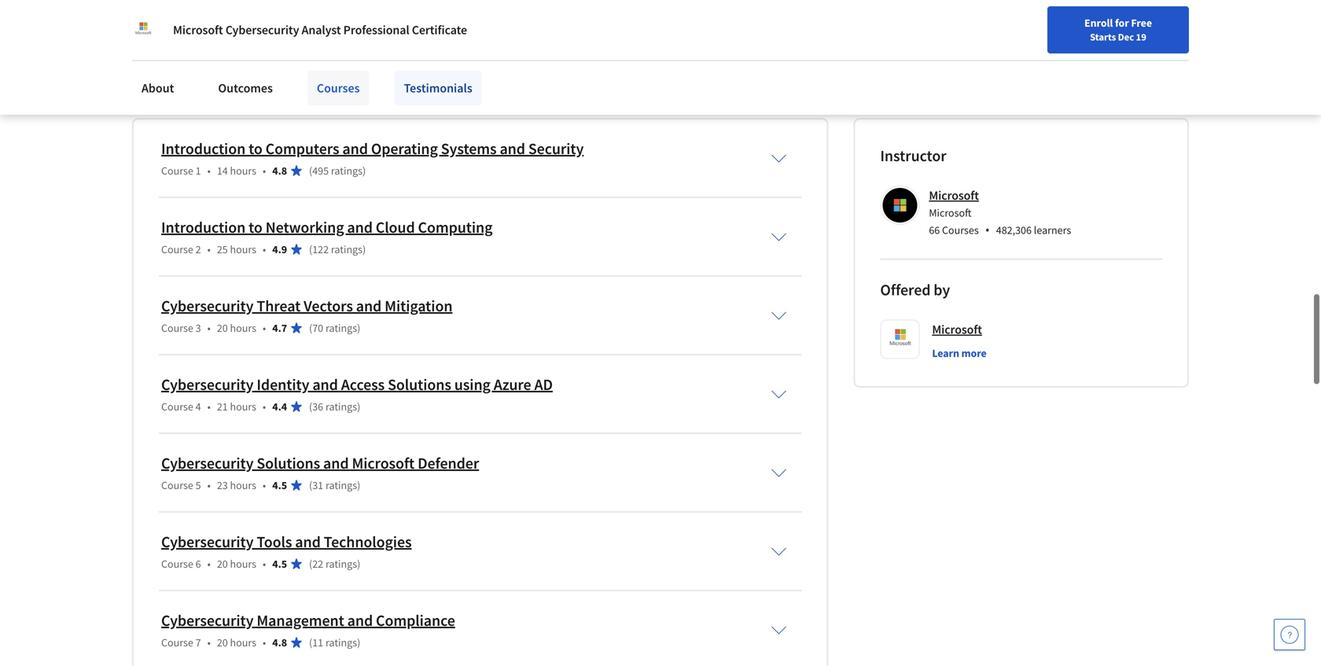 Task type: locate. For each thing, give the bounding box(es) containing it.
4.8
[[273, 76, 287, 90], [273, 548, 287, 562]]

mitigation
[[385, 208, 453, 228]]

to up the "14 hours •" on the left top of the page
[[249, 51, 263, 71]]

solutions up 31
[[257, 366, 320, 386]]

capstone
[[418, 602, 481, 622]]

0 vertical spatial 4.5
[[273, 391, 287, 405]]

1 4.8 from the top
[[273, 76, 287, 90]]

4.5 for tools
[[273, 469, 287, 483]]

course left 1
[[161, 76, 193, 90]]

course for cybersecurity threat vectors and mitigation
[[161, 233, 193, 247]]

( right 4.4
[[309, 312, 313, 326]]

course 7 • 20 hours •
[[161, 548, 266, 562]]

course 3 • 20 hours •
[[161, 233, 266, 247]]

microsoft link
[[930, 100, 980, 116], [933, 232, 983, 251]]

4.4
[[273, 312, 287, 326]]

6 hours from the top
[[230, 469, 257, 483]]

2 hours from the top
[[230, 155, 257, 169]]

3 hours from the top
[[230, 233, 257, 247]]

( for management
[[309, 548, 313, 562]]

cybersecurity tools and technologies
[[161, 445, 412, 464]]

2 introduction from the top
[[161, 130, 246, 149]]

( for identity
[[309, 312, 313, 326]]

• right 8
[[207, 627, 211, 641]]

cybersecurity up computers
[[226, 22, 299, 38]]

offered
[[881, 192, 931, 212]]

36
[[313, 312, 324, 326]]

1 ( from the top
[[309, 155, 313, 169]]

1 course from the top
[[161, 76, 193, 90]]

outcomes
[[218, 80, 273, 96]]

ratings for threat
[[326, 233, 357, 247]]

4.5
[[273, 391, 287, 405], [273, 469, 287, 483]]

ratings right 70
[[326, 233, 357, 247]]

management
[[257, 523, 344, 543]]

• left 4.9
[[263, 155, 266, 169]]

4.9
[[273, 155, 287, 169]]

122
[[313, 155, 329, 169]]

)
[[363, 76, 366, 90], [363, 155, 366, 169], [357, 233, 361, 247], [357, 312, 361, 326], [357, 391, 361, 405], [357, 469, 361, 483], [357, 548, 361, 562]]

cybersecurity down 11
[[230, 602, 322, 622]]

( down cybersecurity solutions and microsoft defender
[[309, 391, 313, 405]]

course left 7
[[161, 548, 193, 562]]

help center image
[[1281, 626, 1300, 644]]

• right 2 on the top left of page
[[207, 155, 211, 169]]

introduction to networking and cloud computing link
[[161, 130, 493, 149]]

• right 5
[[207, 391, 211, 405]]

course 5 • 23 hours •
[[161, 391, 266, 405]]

0 vertical spatial 4.8
[[273, 76, 287, 90]]

free
[[1132, 16, 1153, 30]]

learn more button
[[933, 258, 987, 273]]

concepts
[[325, 602, 387, 622]]

6 course from the top
[[161, 469, 193, 483]]

threat
[[257, 208, 301, 228]]

course left 6
[[161, 469, 193, 483]]

6 ( from the top
[[309, 548, 313, 562]]

0 vertical spatial microsoft link
[[930, 100, 980, 116]]

( down cybersecurity threat vectors and mitigation
[[309, 233, 313, 247]]

) for tools
[[357, 469, 361, 483]]

more
[[962, 258, 987, 273]]

hours for to
[[230, 155, 257, 169]]

ratings right 22
[[326, 469, 357, 483]]

•
[[263, 76, 266, 90], [207, 155, 211, 169], [263, 155, 266, 169], [207, 233, 211, 247], [263, 233, 266, 247], [207, 312, 211, 326], [263, 312, 266, 326], [207, 391, 211, 405], [263, 391, 266, 405], [207, 469, 211, 483], [263, 469, 266, 483], [207, 548, 211, 562], [263, 548, 266, 562], [207, 627, 211, 641]]

7 hours from the top
[[230, 548, 257, 562]]

hours for solutions
[[230, 391, 257, 405]]

microsoft for microsoft cybersecurity analyst professional certificate
[[173, 22, 223, 38]]

about link
[[132, 71, 184, 105]]

• right 4
[[207, 312, 211, 326]]

hours right '21'
[[230, 312, 257, 326]]

20 right 6
[[217, 469, 228, 483]]

( 11 ratings )
[[309, 548, 361, 562]]

) for solutions
[[357, 391, 361, 405]]

introduction for introduction to computers and operating systems and security
[[161, 51, 246, 71]]

courses link
[[308, 71, 370, 105]]

4 hours from the top
[[230, 312, 257, 326]]

and up the ( 122 ratings )
[[347, 130, 373, 149]]

ratings
[[331, 76, 363, 90], [331, 155, 363, 169], [326, 233, 357, 247], [326, 312, 357, 326], [326, 391, 357, 405], [326, 469, 357, 483], [326, 548, 357, 562]]

20 for management
[[217, 548, 228, 562]]

hours right 6
[[230, 469, 257, 483]]

20
[[217, 233, 228, 247], [217, 469, 228, 483], [217, 548, 228, 562], [217, 627, 228, 641]]

cybersecurity identity and access solutions using azure ad
[[161, 287, 553, 307]]

7 course from the top
[[161, 548, 193, 562]]

cybersecurity up course 5 • 23 hours •
[[161, 366, 254, 386]]

) right 70
[[357, 233, 361, 247]]

4 ( from the top
[[309, 391, 313, 405]]

microsoft link right microsoft icon on the right top of page
[[930, 100, 980, 116]]

0 vertical spatial to
[[249, 51, 263, 71]]

31
[[313, 391, 324, 405]]

microsoft image
[[883, 100, 918, 135]]

5 hours from the top
[[230, 391, 257, 405]]

to for computers
[[249, 51, 263, 71]]

1 vertical spatial microsoft link
[[933, 232, 983, 251]]

ratings right 495 on the left top of the page
[[331, 76, 363, 90]]

2 4.5 from the top
[[273, 469, 287, 483]]

) for management
[[357, 548, 361, 562]]

8 hours from the top
[[230, 627, 257, 641]]

( 122 ratings )
[[309, 155, 366, 169]]

4.7
[[273, 233, 287, 247]]

1 horizontal spatial solutions
[[388, 287, 452, 307]]

introduction up 1
[[161, 51, 246, 71]]

hours for identity
[[230, 312, 257, 326]]

technologies
[[324, 445, 412, 464]]

english
[[1020, 18, 1058, 33]]

20 for threat
[[217, 233, 228, 247]]

2 ( from the top
[[309, 233, 313, 247]]

and right vectors on the left of page
[[356, 208, 382, 228]]

) right 31
[[357, 391, 361, 405]]

• down "management"
[[263, 548, 266, 562]]

and up ( 31 ratings )
[[323, 366, 349, 386]]

about
[[142, 80, 174, 96]]

to
[[249, 51, 263, 71], [249, 130, 263, 149]]

to up course 2 • 25 hours •
[[249, 130, 263, 149]]

495 ratings )
[[313, 76, 366, 90]]

5 ( from the top
[[309, 469, 313, 483]]

hours right '23'
[[230, 391, 257, 405]]

• right '23'
[[263, 391, 266, 405]]

hours right 7
[[230, 548, 257, 562]]

4 course from the top
[[161, 312, 193, 326]]

microsoft microsoft
[[930, 100, 980, 132]]

14
[[217, 76, 228, 90]]

1 vertical spatial 4.8
[[273, 548, 287, 562]]

4.8 down "management"
[[273, 548, 287, 562]]

introduction to computers and operating systems and security
[[161, 51, 584, 71]]

20 inside advanced cybersecurity concepts and capstone project course 8 • 20 hours
[[217, 627, 228, 641]]

2 4.8 from the top
[[273, 548, 287, 562]]

certificate
[[412, 22, 467, 38]]

7
[[196, 548, 201, 562]]

testimonials
[[404, 80, 473, 96]]

4.5 left 31
[[273, 391, 287, 405]]

using
[[455, 287, 491, 307]]

cybersecurity up course 3 • 20 hours •
[[161, 208, 254, 228]]

professional
[[344, 22, 410, 38]]

70
[[313, 233, 324, 247]]

hours right 8
[[230, 627, 257, 641]]

( down networking
[[309, 155, 313, 169]]

4.5 down tools
[[273, 469, 287, 483]]

0 vertical spatial introduction
[[161, 51, 246, 71]]

1 vertical spatial to
[[249, 130, 263, 149]]

vectors
[[304, 208, 353, 228]]

computers
[[266, 51, 340, 71]]

instructor
[[881, 58, 947, 78]]

course for introduction to networking and cloud computing
[[161, 155, 193, 169]]

( for tools
[[309, 469, 313, 483]]

microsoft link for offered by
[[933, 232, 983, 251]]

course left 4
[[161, 312, 193, 326]]

8 course from the top
[[161, 627, 193, 641]]

cloud
[[376, 130, 415, 149]]

• left 4.4
[[263, 312, 266, 326]]

ratings right 122
[[331, 155, 363, 169]]

cybersecurity solutions and microsoft defender
[[161, 366, 479, 386]]

1 vertical spatial 4.5
[[273, 469, 287, 483]]

cybersecurity for identity
[[161, 287, 254, 307]]

and
[[343, 51, 368, 71], [500, 51, 526, 71], [347, 130, 373, 149], [356, 208, 382, 228], [313, 287, 338, 307], [323, 366, 349, 386], [295, 445, 321, 464], [348, 523, 373, 543], [390, 602, 415, 622]]

hours inside advanced cybersecurity concepts and capstone project course 8 • 20 hours
[[230, 627, 257, 641]]

20 right '3'
[[217, 233, 228, 247]]

cybersecurity up course 4 • 21 hours •
[[161, 287, 254, 307]]

4.8 for 495 ratings )
[[273, 76, 287, 90]]

ratings right 11
[[326, 548, 357, 562]]

0 vertical spatial solutions
[[388, 287, 452, 307]]

5 course from the top
[[161, 391, 193, 405]]

operating
[[371, 51, 438, 71]]

course left 8
[[161, 627, 193, 641]]

None search field
[[224, 10, 602, 41]]

) down introduction to networking and cloud computing link
[[363, 155, 366, 169]]

cybersecurity up course 6 • 20 hours •
[[161, 445, 254, 464]]

microsoft inside the "microsoft microsoft"
[[930, 118, 972, 132]]

courses
[[317, 80, 360, 96]]

) right 11
[[357, 548, 361, 562]]

( down cybersecurity management and compliance 'link'
[[309, 548, 313, 562]]

• right 6
[[207, 469, 211, 483]]

course left '3'
[[161, 233, 193, 247]]

20 right 8
[[217, 627, 228, 641]]

1 vertical spatial introduction
[[161, 130, 246, 149]]

and right concepts
[[390, 602, 415, 622]]

) down technologies
[[357, 469, 361, 483]]

4 20 from the top
[[217, 627, 228, 641]]

hours right 25
[[230, 155, 257, 169]]

2 20 from the top
[[217, 469, 228, 483]]

1 4.5 from the top
[[273, 391, 287, 405]]

introduction up 2 on the top left of page
[[161, 130, 246, 149]]

ratings right 36 at the left of the page
[[326, 312, 357, 326]]

course for cybersecurity identity and access solutions using azure ad
[[161, 312, 193, 326]]

cybersecurity solutions and microsoft defender link
[[161, 366, 479, 386]]

and up ( 11 ratings )
[[348, 523, 373, 543]]

1 20 from the top
[[217, 233, 228, 247]]

• left '4.7' at the top left of the page
[[263, 233, 266, 247]]

) for identity
[[357, 312, 361, 326]]

course left 5
[[161, 391, 193, 405]]

21
[[217, 312, 228, 326]]

1 to from the top
[[249, 51, 263, 71]]

learn
[[933, 258, 960, 273]]

4.5 for solutions
[[273, 391, 287, 405]]

4.8 down computers
[[273, 76, 287, 90]]

cybersecurity for solutions
[[161, 366, 254, 386]]

course left 2 on the top left of page
[[161, 155, 193, 169]]

hours right 14
[[230, 76, 257, 90]]

cybersecurity
[[226, 22, 299, 38], [161, 208, 254, 228], [161, 287, 254, 307], [161, 366, 254, 386], [161, 445, 254, 464], [161, 523, 254, 543], [230, 602, 322, 622]]

introduction
[[161, 51, 246, 71], [161, 130, 246, 149]]

20 right 7
[[217, 548, 228, 562]]

hours left '4.7' at the top left of the page
[[230, 233, 257, 247]]

course
[[161, 76, 193, 90], [161, 155, 193, 169], [161, 233, 193, 247], [161, 312, 193, 326], [161, 391, 193, 405], [161, 469, 193, 483], [161, 548, 193, 562], [161, 627, 193, 641]]

3 20 from the top
[[217, 548, 228, 562]]

) down cybersecurity identity and access solutions using azure ad
[[357, 312, 361, 326]]

3 course from the top
[[161, 233, 193, 247]]

cybersecurity management and compliance link
[[161, 523, 455, 543]]

dec
[[1119, 31, 1135, 43]]

microsoft link up learn more button
[[933, 232, 983, 251]]

1 vertical spatial solutions
[[257, 366, 320, 386]]

2 course from the top
[[161, 155, 193, 169]]

3 ( from the top
[[309, 312, 313, 326]]

introduction to networking and cloud computing
[[161, 130, 493, 149]]

1 introduction from the top
[[161, 51, 246, 71]]

cybersecurity threat vectors and mitigation link
[[161, 208, 453, 228]]

( down cybersecurity tools and technologies link
[[309, 469, 313, 483]]

solutions left using
[[388, 287, 452, 307]]

cybersecurity up course 7 • 20 hours •
[[161, 523, 254, 543]]

ratings right 31
[[326, 391, 357, 405]]

ad
[[535, 287, 553, 307]]

2 to from the top
[[249, 130, 263, 149]]



Task type: vqa. For each thing, say whether or not it's contained in the screenshot.


Task type: describe. For each thing, give the bounding box(es) containing it.
hours for management
[[230, 548, 257, 562]]

( for solutions
[[309, 391, 313, 405]]

enroll for free starts dec 19
[[1085, 16, 1153, 43]]

ratings for to
[[331, 155, 363, 169]]

( 22 ratings )
[[309, 469, 361, 483]]

8
[[196, 627, 201, 641]]

outcomes link
[[209, 71, 282, 105]]

ratings for tools
[[326, 469, 357, 483]]

testimonials link
[[395, 71, 482, 105]]

compliance
[[376, 523, 455, 543]]

advanced cybersecurity concepts and capstone project course 8 • 20 hours
[[161, 602, 532, 641]]

offered by
[[881, 192, 951, 212]]

and up 22
[[295, 445, 321, 464]]

) down introduction to computers and operating systems and security
[[363, 76, 366, 90]]

and inside advanced cybersecurity concepts and capstone project course 8 • 20 hours
[[390, 602, 415, 622]]

networking
[[266, 130, 344, 149]]

23
[[217, 391, 228, 405]]

0 horizontal spatial solutions
[[257, 366, 320, 386]]

advanced
[[161, 602, 227, 622]]

ratings for management
[[326, 548, 357, 562]]

security
[[529, 51, 584, 71]]

systems
[[441, 51, 497, 71]]

hours for tools
[[230, 469, 257, 483]]

project
[[484, 602, 532, 622]]

) for to
[[363, 155, 366, 169]]

english button
[[992, 0, 1087, 51]]

11
[[313, 548, 324, 562]]

cybersecurity tools and technologies link
[[161, 445, 412, 464]]

hours for threat
[[230, 233, 257, 247]]

• down tools
[[263, 469, 266, 483]]

ratings for solutions
[[326, 391, 357, 405]]

computing
[[418, 130, 493, 149]]

cybersecurity for threat
[[161, 208, 254, 228]]

microsoft for microsoft
[[933, 234, 983, 250]]

3
[[196, 233, 201, 247]]

azure
[[494, 287, 532, 307]]

microsoft for microsoft microsoft
[[930, 100, 980, 116]]

course inside advanced cybersecurity concepts and capstone project course 8 • 20 hours
[[161, 627, 193, 641]]

to for networking
[[249, 130, 263, 149]]

course for cybersecurity management and compliance
[[161, 548, 193, 562]]

• right '3'
[[207, 233, 211, 247]]

and up 495 ratings )
[[343, 51, 368, 71]]

( for threat
[[309, 233, 313, 247]]

( 36 ratings )
[[309, 312, 361, 326]]

course for cybersecurity tools and technologies
[[161, 469, 193, 483]]

for
[[1116, 16, 1130, 30]]

( for to
[[309, 155, 313, 169]]

introduction for introduction to networking and cloud computing
[[161, 130, 246, 149]]

495
[[313, 76, 329, 90]]

1
[[196, 76, 201, 90]]

advanced cybersecurity concepts and capstone project link
[[161, 602, 532, 622]]

microsoft image
[[132, 19, 154, 41]]

( 31 ratings )
[[309, 391, 361, 405]]

analyst
[[302, 22, 341, 38]]

course 4 • 21 hours •
[[161, 312, 266, 326]]

defender
[[418, 366, 479, 386]]

course 6 • 20 hours •
[[161, 469, 266, 483]]

introduction to computers and operating systems and security link
[[161, 51, 584, 71]]

2
[[196, 155, 201, 169]]

and up 36 at the left of the page
[[313, 287, 338, 307]]

25
[[217, 155, 228, 169]]

6
[[196, 469, 201, 483]]

• right 7
[[207, 548, 211, 562]]

) for threat
[[357, 233, 361, 247]]

cybersecurity for management
[[161, 523, 254, 543]]

5
[[196, 391, 201, 405]]

ratings for identity
[[326, 312, 357, 326]]

20 for tools
[[217, 469, 228, 483]]

access
[[341, 287, 385, 307]]

identity
[[257, 287, 310, 307]]

19
[[1137, 31, 1147, 43]]

cybersecurity management and compliance
[[161, 523, 455, 543]]

course 1
[[161, 76, 201, 90]]

and left security
[[500, 51, 526, 71]]

4.8 for )
[[273, 548, 287, 562]]

course 2 • 25 hours •
[[161, 155, 266, 169]]

cybersecurity inside advanced cybersecurity concepts and capstone project course 8 • 20 hours
[[230, 602, 322, 622]]

cybersecurity identity and access solutions using azure ad link
[[161, 287, 553, 307]]

microsoft link for instructor
[[930, 100, 980, 116]]

14 hours •
[[217, 76, 266, 90]]

22
[[313, 469, 324, 483]]

tools
[[257, 445, 292, 464]]

1 hours from the top
[[230, 76, 257, 90]]

• inside advanced cybersecurity concepts and capstone project course 8 • 20 hours
[[207, 627, 211, 641]]

cybersecurity for tools
[[161, 445, 254, 464]]

( 70 ratings )
[[309, 233, 361, 247]]

• right 14
[[263, 76, 266, 90]]

show notifications image
[[1110, 20, 1128, 39]]

microsoft cybersecurity analyst professional certificate
[[173, 22, 467, 38]]

cybersecurity threat vectors and mitigation
[[161, 208, 453, 228]]

learn more
[[933, 258, 987, 273]]

by
[[934, 192, 951, 212]]

course for cybersecurity solutions and microsoft defender
[[161, 391, 193, 405]]

enroll
[[1085, 16, 1114, 30]]

starts
[[1091, 31, 1117, 43]]



